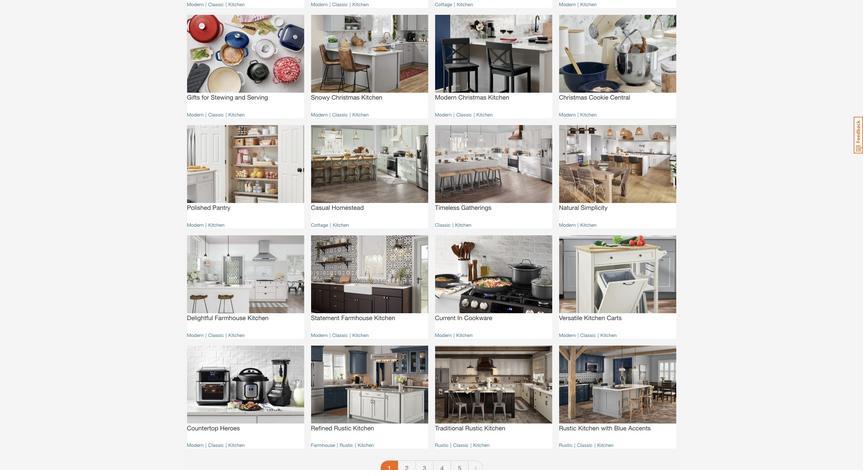 Task type: vqa. For each thing, say whether or not it's contained in the screenshot.
Gifts
yes



Task type: locate. For each thing, give the bounding box(es) containing it.
modern | kitchen
[[559, 1, 597, 7], [559, 112, 597, 117], [187, 222, 225, 228], [559, 222, 597, 228], [435, 332, 473, 338]]

modern link for current in cookware
[[435, 332, 452, 338]]

stretchy image image for modern christmas kitchen
[[435, 15, 552, 93]]

modern | classic | kitchen for versatile kitchen carts
[[559, 332, 617, 338]]

homestead
[[332, 204, 364, 211]]

polished
[[187, 204, 211, 211]]

1 christmas from the left
[[332, 94, 360, 101]]

christmas
[[332, 94, 360, 101], [459, 94, 487, 101], [559, 94, 587, 101]]

farmhouse down the refined
[[311, 442, 335, 448]]

classic | kitchen
[[435, 222, 472, 228]]

modern link for delightful farmhouse kitchen
[[187, 332, 204, 338]]

simplicity
[[581, 204, 608, 211]]

modern
[[187, 1, 204, 7], [311, 1, 328, 7], [559, 1, 576, 7], [435, 94, 457, 101], [187, 112, 204, 117], [311, 112, 328, 117], [435, 112, 452, 117], [559, 112, 576, 117], [187, 222, 204, 228], [559, 222, 576, 228], [187, 332, 204, 338], [311, 332, 328, 338], [435, 332, 452, 338], [559, 332, 576, 338], [187, 442, 204, 448]]

0 vertical spatial cottage | kitchen
[[435, 1, 473, 7]]

snowy christmas kitchen link
[[311, 93, 428, 107]]

versatile kitchen carts
[[559, 314, 622, 322]]

1 vertical spatial cottage | kitchen
[[311, 222, 349, 228]]

stretchy image image for natural simplicity
[[559, 125, 677, 203]]

1 rustic | classic | kitchen from the left
[[435, 442, 490, 448]]

2 rustic link from the left
[[435, 442, 449, 448]]

rustic
[[334, 424, 352, 432], [465, 424, 483, 432], [559, 424, 577, 432], [340, 442, 353, 448], [435, 442, 449, 448], [559, 442, 573, 448]]

traditional
[[435, 424, 464, 432]]

cottage | kitchen for the right cottage link
[[435, 1, 473, 7]]

cottage link
[[435, 1, 452, 7], [311, 222, 328, 228]]

|
[[206, 1, 207, 7], [226, 1, 227, 7], [330, 1, 331, 7], [350, 1, 351, 7], [454, 1, 455, 7], [578, 1, 579, 7], [206, 112, 207, 117], [226, 112, 227, 117], [330, 112, 331, 117], [350, 112, 351, 117], [454, 112, 455, 117], [474, 112, 475, 117], [578, 112, 579, 117], [206, 222, 207, 228], [330, 222, 331, 228], [453, 222, 454, 228], [578, 222, 579, 228], [206, 332, 207, 338], [226, 332, 227, 338], [330, 332, 331, 338], [350, 332, 351, 338], [454, 332, 455, 338], [578, 332, 579, 338], [598, 332, 599, 338], [206, 442, 207, 448], [226, 442, 227, 448], [337, 442, 338, 448], [355, 442, 356, 448], [451, 442, 452, 448], [471, 442, 472, 448], [575, 442, 576, 448], [595, 442, 596, 448]]

1 rustic link from the left
[[340, 442, 353, 448]]

current in cookware link
[[435, 313, 552, 328]]

natural simplicity link
[[559, 203, 677, 218]]

modern link for modern christmas kitchen
[[435, 112, 452, 117]]

1 horizontal spatial christmas
[[459, 94, 487, 101]]

rustic link for rustic kitchen with blue accents
[[559, 442, 573, 448]]

1 horizontal spatial farmhouse
[[311, 442, 335, 448]]

stretchy image image for snowy christmas kitchen
[[311, 15, 428, 93]]

2 rustic | classic | kitchen from the left
[[559, 442, 614, 448]]

cottage
[[435, 1, 452, 7], [311, 222, 328, 228]]

1 horizontal spatial rustic link
[[435, 442, 449, 448]]

casual homestead
[[311, 204, 364, 211]]

cookie
[[589, 94, 609, 101]]

and
[[235, 94, 245, 101]]

pantry
[[213, 204, 231, 211]]

modern | classic | kitchen for gifts for stewing and serving
[[187, 112, 245, 117]]

stretchy image image
[[187, 15, 304, 93], [311, 15, 428, 93], [435, 15, 552, 93], [559, 15, 677, 93], [187, 125, 304, 203], [311, 125, 428, 203], [435, 125, 552, 203], [559, 125, 677, 203], [187, 235, 304, 313], [311, 235, 428, 313], [435, 235, 552, 313], [559, 235, 677, 313], [187, 346, 304, 424], [311, 346, 428, 424], [435, 346, 552, 424], [559, 346, 677, 424]]

modern link for versatile kitchen carts
[[559, 332, 576, 338]]

modern | classic | kitchen for delightful farmhouse kitchen
[[187, 332, 245, 338]]

modern | classic | kitchen for countertop heroes
[[187, 442, 245, 448]]

stretchy image image for current in cookware
[[435, 235, 552, 313]]

delightful farmhouse kitchen
[[187, 314, 269, 322]]

blue
[[614, 424, 627, 432]]

statement farmhouse kitchen
[[311, 314, 395, 322]]

1 vertical spatial cottage
[[311, 222, 328, 228]]

2 horizontal spatial farmhouse
[[341, 314, 373, 322]]

2 christmas from the left
[[459, 94, 487, 101]]

rustic | classic | kitchen
[[435, 442, 490, 448], [559, 442, 614, 448]]

farmhouse right delightful
[[215, 314, 246, 322]]

gifts for stewing and serving link
[[187, 93, 304, 107]]

rustic inside the rustic kitchen with blue accents link
[[559, 424, 577, 432]]

cottage for the right cottage link
[[435, 1, 452, 7]]

0 horizontal spatial rustic link
[[340, 442, 353, 448]]

in
[[458, 314, 463, 322]]

stretchy image image for traditional rustic kitchen
[[435, 346, 552, 424]]

1 horizontal spatial cottage | kitchen
[[435, 1, 473, 7]]

modern link for snowy christmas kitchen
[[311, 112, 328, 117]]

stewing
[[211, 94, 233, 101]]

2 horizontal spatial christmas
[[559, 94, 587, 101]]

kitchen
[[228, 1, 245, 7], [353, 1, 369, 7], [457, 1, 473, 7], [581, 1, 597, 7], [362, 94, 383, 101], [488, 94, 509, 101], [228, 112, 245, 117], [353, 112, 369, 117], [477, 112, 493, 117], [581, 112, 597, 117], [208, 222, 225, 228], [333, 222, 349, 228], [455, 222, 472, 228], [581, 222, 597, 228], [248, 314, 269, 322], [374, 314, 395, 322], [584, 314, 605, 322], [228, 332, 245, 338], [353, 332, 369, 338], [457, 332, 473, 338], [601, 332, 617, 338], [353, 424, 374, 432], [485, 424, 506, 432], [578, 424, 600, 432], [228, 442, 245, 448], [358, 442, 374, 448], [473, 442, 490, 448], [598, 442, 614, 448]]

0 horizontal spatial farmhouse
[[215, 314, 246, 322]]

farmhouse for delightful
[[215, 314, 246, 322]]

gatherings
[[461, 204, 492, 211]]

modern link for gifts for stewing and serving
[[187, 112, 204, 117]]

1 horizontal spatial cottage
[[435, 1, 452, 7]]

2 horizontal spatial rustic link
[[559, 442, 573, 448]]

0 horizontal spatial cottage | kitchen
[[311, 222, 349, 228]]

modern link for polished pantry
[[187, 222, 204, 228]]

0 vertical spatial cottage link
[[435, 1, 452, 7]]

cottage | kitchen for bottommost cottage link
[[311, 222, 349, 228]]

gifts
[[187, 94, 200, 101]]

farmhouse right statement on the bottom left
[[341, 314, 373, 322]]

3 rustic link from the left
[[559, 442, 573, 448]]

cottage | kitchen
[[435, 1, 473, 7], [311, 222, 349, 228]]

serving
[[247, 94, 268, 101]]

rustic | classic | kitchen down traditional rustic kitchen
[[435, 442, 490, 448]]

classic for statement farmhouse kitchen
[[332, 332, 348, 338]]

rustic | classic | kitchen down 'rustic kitchen with blue accents'
[[559, 442, 614, 448]]

delightful
[[187, 314, 213, 322]]

classic
[[208, 1, 224, 7], [332, 1, 348, 7], [208, 112, 224, 117], [332, 112, 348, 117], [457, 112, 472, 117], [435, 222, 451, 228], [208, 332, 224, 338], [332, 332, 348, 338], [581, 332, 596, 338], [208, 442, 224, 448], [453, 442, 469, 448], [577, 442, 593, 448]]

0 horizontal spatial cottage link
[[311, 222, 328, 228]]

snowy
[[311, 94, 330, 101]]

3 christmas from the left
[[559, 94, 587, 101]]

0 horizontal spatial rustic | classic | kitchen
[[435, 442, 490, 448]]

modern link
[[187, 1, 204, 7], [311, 1, 328, 7], [559, 1, 576, 7], [187, 112, 204, 117], [311, 112, 328, 117], [435, 112, 452, 117], [559, 112, 576, 117], [187, 222, 204, 228], [559, 222, 576, 228], [187, 332, 204, 338], [311, 332, 328, 338], [435, 332, 452, 338], [559, 332, 576, 338], [187, 442, 204, 448]]

farmhouse
[[215, 314, 246, 322], [341, 314, 373, 322], [311, 442, 335, 448]]

timeless gatherings link
[[435, 203, 552, 218]]

0 vertical spatial cottage
[[435, 1, 452, 7]]

0 horizontal spatial cottage
[[311, 222, 328, 228]]

christmas cookie central
[[559, 94, 630, 101]]

polished pantry
[[187, 204, 231, 211]]

christmas for snowy
[[332, 94, 360, 101]]

1 horizontal spatial rustic | classic | kitchen
[[559, 442, 614, 448]]

0 horizontal spatial christmas
[[332, 94, 360, 101]]

classic for rustic kitchen with blue accents
[[577, 442, 593, 448]]

modern link for natural simplicity
[[559, 222, 576, 228]]

modern | classic | kitchen
[[187, 1, 245, 7], [311, 1, 369, 7], [187, 112, 245, 117], [311, 112, 369, 117], [435, 112, 493, 117], [187, 332, 245, 338], [311, 332, 369, 338], [559, 332, 617, 338], [187, 442, 245, 448]]

classic for countertop heroes
[[208, 442, 224, 448]]

modern | classic | kitchen for snowy christmas kitchen
[[311, 112, 369, 117]]

rustic link
[[340, 442, 353, 448], [435, 442, 449, 448], [559, 442, 573, 448]]

classic link
[[208, 1, 224, 7], [332, 1, 348, 7], [208, 112, 224, 117], [332, 112, 348, 117], [457, 112, 472, 117], [435, 222, 451, 228], [208, 332, 224, 338], [332, 332, 348, 338], [581, 332, 596, 338], [208, 442, 224, 448], [453, 442, 469, 448], [577, 442, 593, 448]]

timeless
[[435, 204, 460, 211]]

carts
[[607, 314, 622, 322]]

stretchy image image for christmas cookie central
[[559, 15, 677, 93]]

kitchen link
[[228, 1, 245, 7], [353, 1, 369, 7], [457, 1, 473, 7], [581, 1, 597, 7], [228, 112, 245, 117], [353, 112, 369, 117], [477, 112, 493, 117], [581, 112, 597, 117], [208, 222, 225, 228], [333, 222, 349, 228], [455, 222, 472, 228], [581, 222, 597, 228], [228, 332, 245, 338], [353, 332, 369, 338], [457, 332, 473, 338], [601, 332, 617, 338], [228, 442, 245, 448], [358, 442, 374, 448], [473, 442, 490, 448], [598, 442, 614, 448]]

farmhouse link
[[311, 442, 335, 448]]

1 vertical spatial cottage link
[[311, 222, 328, 228]]

modern | classic | kitchen for statement farmhouse kitchen
[[311, 332, 369, 338]]

classic link for snowy christmas kitchen
[[332, 112, 348, 117]]



Task type: describe. For each thing, give the bounding box(es) containing it.
heroes
[[220, 424, 240, 432]]

traditional rustic kitchen link
[[435, 424, 552, 438]]

casual homestead link
[[311, 203, 428, 218]]

current
[[435, 314, 456, 322]]

classic for modern christmas kitchen
[[457, 112, 472, 117]]

stretchy image image for statement farmhouse kitchen
[[311, 235, 428, 313]]

versatile kitchen carts link
[[559, 313, 677, 328]]

for
[[202, 94, 209, 101]]

modern link for christmas cookie central
[[559, 112, 576, 117]]

farmhouse | rustic | kitchen
[[311, 442, 374, 448]]

classic for gifts for stewing and serving
[[208, 112, 224, 117]]

countertop heroes
[[187, 424, 240, 432]]

rustic inside traditional rustic kitchen link
[[465, 424, 483, 432]]

natural simplicity
[[559, 204, 608, 211]]

stretchy image image for casual homestead
[[311, 125, 428, 203]]

classic for traditional rustic kitchen
[[453, 442, 469, 448]]

cookware
[[464, 314, 493, 322]]

modern christmas kitchen
[[435, 94, 509, 101]]

modern | kitchen for polished pantry
[[187, 222, 225, 228]]

stretchy image image for rustic kitchen with blue accents
[[559, 346, 677, 424]]

stretchy image image for gifts for stewing and serving
[[187, 15, 304, 93]]

farmhouse for statement
[[341, 314, 373, 322]]

natural
[[559, 204, 579, 211]]

polished pantry link
[[187, 203, 304, 218]]

classic for delightful farmhouse kitchen
[[208, 332, 224, 338]]

central
[[610, 94, 630, 101]]

refined
[[311, 424, 332, 432]]

christmas cookie central link
[[559, 93, 677, 107]]

accents
[[629, 424, 651, 432]]

classic link for delightful farmhouse kitchen
[[208, 332, 224, 338]]

snowy christmas kitchen
[[311, 94, 383, 101]]

countertop heroes link
[[187, 424, 304, 438]]

classic link for countertop heroes
[[208, 442, 224, 448]]

cottage for bottommost cottage link
[[311, 222, 328, 228]]

rustic inside the refined rustic kitchen link
[[334, 424, 352, 432]]

rustic kitchen with blue accents link
[[559, 424, 677, 438]]

rustic kitchen with blue accents
[[559, 424, 651, 432]]

traditional rustic kitchen
[[435, 424, 506, 432]]

rustic link for traditional rustic kitchen
[[435, 442, 449, 448]]

statement farmhouse kitchen link
[[311, 313, 428, 328]]

classic for versatile kitchen carts
[[581, 332, 596, 338]]

refined rustic kitchen
[[311, 424, 374, 432]]

modern inside modern christmas kitchen link
[[435, 94, 457, 101]]

modern link for countertop heroes
[[187, 442, 204, 448]]

1 horizontal spatial cottage link
[[435, 1, 452, 7]]

stretchy image image for timeless gatherings
[[435, 125, 552, 203]]

delightful farmhouse kitchen link
[[187, 313, 304, 328]]

with
[[601, 424, 613, 432]]

modern | classic | kitchen for modern christmas kitchen
[[435, 112, 493, 117]]

current in cookware
[[435, 314, 493, 322]]

modern christmas kitchen link
[[435, 93, 552, 107]]

refined rustic kitchen link
[[311, 424, 428, 438]]

statement
[[311, 314, 340, 322]]

modern link for statement farmhouse kitchen
[[311, 332, 328, 338]]

classic link for modern christmas kitchen
[[457, 112, 472, 117]]

classic link for gifts for stewing and serving
[[208, 112, 224, 117]]

classic link for statement farmhouse kitchen
[[332, 332, 348, 338]]

modern | kitchen for christmas cookie central
[[559, 112, 597, 117]]

christmas for modern
[[459, 94, 487, 101]]

classic for snowy christmas kitchen
[[332, 112, 348, 117]]

stretchy image image for countertop heroes
[[187, 346, 304, 424]]

stretchy image image for refined rustic kitchen
[[311, 346, 428, 424]]

stretchy image image for polished pantry
[[187, 125, 304, 203]]

timeless gatherings
[[435, 204, 492, 211]]

stretchy image image for delightful farmhouse kitchen
[[187, 235, 304, 313]]

classic link for rustic kitchen with blue accents
[[577, 442, 593, 448]]

classic link for traditional rustic kitchen
[[453, 442, 469, 448]]

modern | kitchen for current in cookware
[[435, 332, 473, 338]]

versatile
[[559, 314, 583, 322]]

classic link for versatile kitchen carts
[[581, 332, 596, 338]]

rustic | classic | kitchen for kitchen
[[559, 442, 614, 448]]

countertop
[[187, 424, 219, 432]]

rustic | classic | kitchen for rustic
[[435, 442, 490, 448]]

modern | kitchen for natural simplicity
[[559, 222, 597, 228]]

stretchy image image for versatile kitchen carts
[[559, 235, 677, 313]]

casual
[[311, 204, 330, 211]]

feedback link image
[[854, 117, 864, 154]]

gifts for stewing and serving
[[187, 94, 268, 101]]



